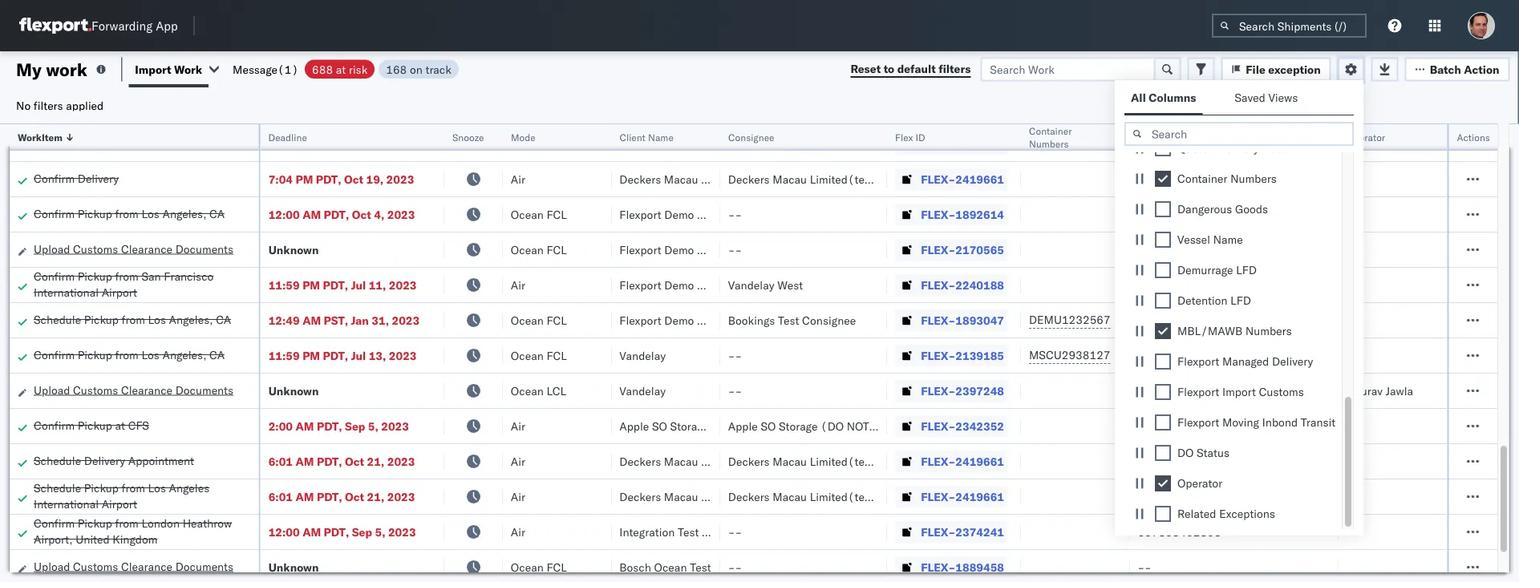 Task type: locate. For each thing, give the bounding box(es) containing it.
consignee
[[728, 131, 775, 143], [697, 207, 751, 221], [697, 243, 751, 257], [697, 313, 751, 327], [802, 313, 856, 327]]

2023 for 12:00 am pdt, oct 4, 2023 confirm pickup from los angeles, ca link
[[387, 207, 415, 221]]

oct down 2:00 am pdt, sep 5, 2023
[[345, 455, 364, 469]]

pm down 12:49 am pst, jan 31, 2023
[[303, 349, 320, 363]]

5 resize handle column header from the left
[[701, 124, 720, 582]]

1 appointment from the top
[[128, 136, 194, 150]]

flex- up flex-2170565
[[921, 207, 956, 221]]

ocean for flex-2139185
[[511, 349, 544, 363]]

0 vertical spatial mbl/mawb numbers
[[1138, 131, 1236, 143]]

1 air from the top
[[511, 137, 526, 151]]

1 documents from the top
[[175, 242, 233, 256]]

flex-2419661 down flex-2342352
[[921, 455, 1005, 469]]

1 vertical spatial lfd
[[1231, 294, 1252, 308]]

pm up 12:49 am pst, jan 31, 2023
[[303, 278, 320, 292]]

2 vertical spatial vandelay
[[620, 384, 666, 398]]

0 vertical spatial unknown
[[268, 243, 319, 257]]

2 upload customs clearance documents link from the top
[[34, 382, 233, 398]]

vandelay for ocean fcl
[[620, 349, 666, 363]]

my work
[[16, 58, 87, 80]]

11:59 down 12:49
[[268, 349, 300, 363]]

container numbers
[[1029, 125, 1072, 150], [1178, 172, 1277, 186]]

flex-2419661 for appointment
[[921, 455, 1005, 469]]

flex id
[[896, 131, 926, 143]]

upload customs clearance documents link for flexport
[[34, 241, 233, 257]]

forwarding app
[[91, 18, 178, 33]]

customs up confirm pickup at cfs
[[73, 383, 118, 397]]

1 flexport demo consignee from the top
[[620, 207, 751, 221]]

appointment for 6:01
[[128, 454, 194, 468]]

ocean fcl for 31,
[[511, 313, 567, 327]]

3 confirm from the top
[[34, 269, 75, 283]]

confirm for 2:00 am pdt, sep 5, 2023
[[34, 418, 75, 432]]

flex
[[896, 131, 914, 143]]

container inside button
[[1029, 125, 1072, 137]]

from up 'confirm pickup from london heathrow airport, united kingdom'
[[122, 481, 145, 495]]

2 vertical spatial documents
[[175, 560, 233, 574]]

flex- down flex-2342352
[[921, 455, 956, 469]]

delivery right managed
[[1272, 355, 1314, 369]]

2023
[[395, 137, 423, 151], [386, 172, 414, 186], [387, 207, 415, 221], [389, 278, 417, 292], [392, 313, 420, 327], [389, 349, 417, 363], [381, 419, 409, 433], [387, 455, 415, 469], [387, 490, 415, 504], [388, 525, 416, 539]]

confirm delivery link
[[34, 170, 119, 187]]

2 documents from the top
[[175, 383, 233, 397]]

filters inside button
[[939, 62, 971, 76]]

0 vertical spatial upload customs clearance documents button
[[34, 241, 233, 259]]

jul
[[351, 278, 366, 292], [351, 349, 366, 363]]

1 horizontal spatial name
[[1214, 233, 1243, 247]]

test for bookings
[[778, 313, 799, 327]]

2 flex- from the top
[[921, 172, 956, 186]]

1 11:59 from the top
[[268, 137, 300, 151]]

0 vertical spatial container numbers
[[1029, 125, 1072, 150]]

168 on track
[[386, 62, 452, 76]]

all
[[1131, 91, 1146, 105]]

appointment up angeles
[[128, 454, 194, 468]]

message (1)
[[233, 62, 299, 76]]

0 horizontal spatial operator
[[1178, 477, 1223, 491]]

0 vertical spatial flex-2419661
[[921, 172, 1005, 186]]

jul left 11,
[[351, 278, 366, 292]]

3 upload from the top
[[34, 560, 70, 574]]

3 ocean fcl from the top
[[511, 313, 567, 327]]

confirm pickup from los angeles, ca button for 12:00
[[34, 206, 225, 223]]

None checkbox
[[1155, 140, 1171, 156], [1155, 171, 1171, 187], [1155, 262, 1171, 278], [1155, 293, 1171, 309], [1155, 323, 1171, 339], [1155, 415, 1171, 431], [1155, 140, 1171, 156], [1155, 171, 1171, 187], [1155, 262, 1171, 278], [1155, 293, 1171, 309], [1155, 323, 1171, 339], [1155, 415, 1171, 431]]

from left san
[[115, 269, 139, 283]]

from inside confirm pickup from san francisco international airport
[[115, 269, 139, 283]]

1 vertical spatial 6:01
[[268, 490, 293, 504]]

3 unknown from the top
[[268, 560, 319, 574]]

schedule down confirm pickup at cfs button at bottom left
[[34, 454, 81, 468]]

1 6:01 am pdt, oct 21, 2023 from the top
[[268, 455, 415, 469]]

flex- up flex-1889458
[[921, 525, 956, 539]]

confirm pickup from los angeles, ca link for 12:00 am pdt, oct 4, 2023
[[34, 206, 225, 222]]

flex-1893047 button
[[896, 309, 1008, 332], [896, 309, 1008, 332]]

4 air from the top
[[511, 419, 526, 433]]

1 vertical spatial appointment
[[128, 454, 194, 468]]

integration test account - castore
[[620, 525, 797, 539]]

1 vertical spatial test
[[678, 525, 699, 539]]

angeles, down schedule pickup from los angeles, ca button
[[162, 348, 207, 362]]

actions
[[1457, 131, 1491, 143]]

0 vertical spatial lfd
[[1236, 263, 1257, 277]]

macau
[[664, 172, 698, 186], [773, 172, 807, 186], [664, 455, 698, 469], [773, 455, 807, 469], [664, 490, 698, 504], [773, 490, 807, 504]]

2023 for schedule delivery appointment link corresponding to 11:59 pm pdt, aug 29, 2023
[[395, 137, 423, 151]]

confirm pickup from los angeles, ca for 11:59
[[34, 348, 225, 362]]

upload customs clearance documents button down kingdom
[[34, 559, 233, 576]]

fcl for 4,
[[547, 207, 567, 221]]

1 confirm pickup from los angeles, ca link from the top
[[34, 206, 225, 222]]

at left risk
[[336, 62, 346, 76]]

container numbers up dangerous goods at the top of page
[[1178, 172, 1277, 186]]

clearance up cfs
[[121, 383, 173, 397]]

upload customs clearance documents link up cfs
[[34, 382, 233, 398]]

gaurav jawla
[[1347, 384, 1414, 398]]

4 demo from the top
[[665, 313, 694, 327]]

2 fcl from the top
[[547, 243, 567, 257]]

2 11:59 from the top
[[268, 278, 300, 292]]

flex-2397248
[[921, 384, 1005, 398]]

1 vertical spatial schedule delivery appointment button
[[34, 453, 194, 471]]

flex- down flex-1893047 at the bottom right of page
[[921, 349, 956, 363]]

3 documents from the top
[[175, 560, 233, 574]]

columns
[[1149, 91, 1197, 105]]

6:01 am pdt, oct 21, 2023 down 2:00 am pdt, sep 5, 2023
[[268, 455, 415, 469]]

pickup
[[78, 207, 112, 221], [78, 269, 112, 283], [84, 313, 119, 327], [78, 348, 112, 362], [78, 418, 112, 432], [84, 481, 119, 495], [78, 516, 112, 530]]

delivery down applied
[[84, 136, 125, 150]]

11:59 up 12:49
[[268, 278, 300, 292]]

flex-1893047
[[921, 313, 1005, 327]]

test down west at the right of the page
[[778, 313, 799, 327]]

documents
[[175, 242, 233, 256], [175, 383, 233, 397], [175, 560, 233, 574]]

12:49
[[268, 313, 300, 327]]

schedule delivery appointment button down applied
[[34, 135, 194, 153]]

pm right 7:04
[[296, 172, 313, 186]]

ocean for flex-1889458
[[511, 560, 544, 574]]

2:00 am pdt, sep 5, 2023
[[268, 419, 409, 433]]

1 horizontal spatial import
[[1223, 385, 1256, 399]]

flex- up flex-1892614
[[921, 172, 956, 186]]

upload up confirm pickup at cfs
[[34, 383, 70, 397]]

1 vertical spatial 12345678910
[[1138, 455, 1215, 469]]

upload customs clearance documents link up san
[[34, 241, 233, 257]]

lfd right demurrage
[[1236, 263, 1257, 277]]

flex-2170565
[[921, 243, 1005, 257]]

mbl/mawb down the detention lfd
[[1178, 324, 1243, 338]]

4 fcl from the top
[[547, 349, 567, 363]]

0 vertical spatial import
[[135, 62, 171, 76]]

bosch ocean test
[[620, 560, 711, 574]]

vandelay for ocean lcl
[[620, 384, 666, 398]]

numbers
[[1196, 131, 1236, 143], [1029, 138, 1069, 150], [1231, 172, 1277, 186], [1246, 324, 1292, 338]]

los down schedule pickup from los angeles, ca button
[[142, 348, 160, 362]]

12:00 am pdt, oct 4, 2023
[[268, 207, 415, 221]]

consignee for flex-1892614
[[697, 207, 751, 221]]

0 vertical spatial confirm pickup from los angeles, ca
[[34, 207, 225, 221]]

ca for 12:00 am pdt, oct 4, 2023
[[209, 207, 225, 221]]

--
[[1138, 137, 1152, 151], [728, 207, 742, 221], [728, 243, 742, 257], [1138, 243, 1152, 257], [728, 349, 742, 363], [1138, 349, 1152, 363], [728, 384, 742, 398], [1138, 384, 1152, 398], [1138, 419, 1152, 433], [728, 525, 742, 539], [728, 560, 742, 574], [1138, 560, 1152, 574]]

5 air from the top
[[511, 455, 526, 469]]

2 demo from the top
[[665, 243, 694, 257]]

international inside confirm pickup from san francisco international airport
[[34, 285, 99, 299]]

1 schedule from the top
[[34, 136, 81, 150]]

confirm for 12:00 am pdt, sep 5, 2023
[[34, 516, 75, 530]]

(1)
[[278, 62, 299, 76]]

from for 12:00 am pdt, oct 4, 2023
[[115, 207, 139, 221]]

1 schedule delivery appointment link from the top
[[34, 135, 194, 151]]

0 horizontal spatial filters
[[34, 98, 63, 112]]

2374241
[[956, 525, 1005, 539]]

0 vertical spatial 5,
[[368, 419, 379, 433]]

6:01 am pdt, oct 21, 2023 for schedule pickup from los angeles international airport
[[268, 490, 415, 504]]

air for confirm pickup from london heathrow airport, united kingdom link
[[511, 525, 526, 539]]

3 resize handle column header from the left
[[484, 124, 503, 582]]

work
[[174, 62, 202, 76]]

0 vertical spatial 11:59
[[268, 137, 300, 151]]

from inside 'confirm pickup from london heathrow airport, united kingdom'
[[115, 516, 139, 530]]

31,
[[372, 313, 389, 327]]

resize handle column header for mbl/mawb numbers
[[1320, 124, 1339, 582]]

1 vertical spatial documents
[[175, 383, 233, 397]]

flex-2419661 up flex-2374241
[[921, 490, 1005, 504]]

flexport demo consignee for flex-1892614
[[620, 207, 751, 221]]

None checkbox
[[1155, 201, 1171, 217], [1155, 232, 1171, 248], [1155, 354, 1171, 370], [1155, 384, 1171, 400], [1155, 445, 1171, 461], [1155, 476, 1171, 492], [1155, 506, 1171, 522], [1155, 201, 1171, 217], [1155, 232, 1171, 248], [1155, 354, 1171, 370], [1155, 384, 1171, 400], [1155, 445, 1171, 461], [1155, 476, 1171, 492], [1155, 506, 1171, 522]]

jawla
[[1386, 384, 1414, 398]]

appointment down the import work button at the left
[[128, 136, 194, 150]]

-
[[1138, 137, 1145, 151], [1145, 137, 1152, 151], [728, 207, 735, 221], [735, 207, 742, 221], [728, 243, 735, 257], [735, 243, 742, 257], [1138, 243, 1145, 257], [1145, 243, 1152, 257], [728, 349, 735, 363], [735, 349, 742, 363], [1138, 349, 1145, 363], [1145, 349, 1152, 363], [728, 384, 735, 398], [735, 384, 742, 398], [1138, 384, 1145, 398], [1145, 384, 1152, 398], [1138, 419, 1145, 433], [1145, 419, 1152, 433], [728, 525, 735, 539], [735, 525, 742, 539], [747, 525, 754, 539], [728, 560, 735, 574], [735, 560, 742, 574], [1138, 560, 1145, 574], [1145, 560, 1152, 574]]

no
[[16, 98, 31, 112]]

2 airport from the top
[[102, 497, 137, 511]]

demo
[[665, 207, 694, 221], [665, 243, 694, 257], [665, 278, 694, 292], [665, 313, 694, 327]]

0 horizontal spatial at
[[115, 418, 125, 432]]

unknown up 2:00
[[268, 384, 319, 398]]

confirm pickup from los angeles, ca link
[[34, 206, 225, 222], [34, 347, 225, 363]]

pm for 11:59 pm pdt, jul 13, 2023
[[303, 349, 320, 363]]

confirm pickup from los angeles, ca link for 11:59 pm pdt, jul 13, 2023
[[34, 347, 225, 363]]

3 flex- from the top
[[921, 207, 956, 221]]

1 vertical spatial 11:59
[[268, 278, 300, 292]]

2023 for confirm pickup from san francisco international airport link at the left of the page
[[389, 278, 417, 292]]

1 vertical spatial schedule delivery appointment
[[34, 454, 194, 468]]

0 vertical spatial upload customs clearance documents
[[34, 242, 233, 256]]

demo for flex-2240188
[[665, 278, 694, 292]]

6 resize handle column header from the left
[[868, 124, 888, 582]]

2 confirm pickup from los angeles, ca link from the top
[[34, 347, 225, 363]]

confirm pickup at cfs
[[34, 418, 149, 432]]

airport
[[102, 285, 137, 299], [102, 497, 137, 511]]

1 vertical spatial 2419661
[[956, 455, 1005, 469]]

0 vertical spatial name
[[648, 131, 674, 143]]

name down dangerous goods at the top of page
[[1214, 233, 1243, 247]]

flex-2419661 for from
[[921, 490, 1005, 504]]

resize handle column header
[[240, 124, 259, 582], [425, 124, 444, 582], [484, 124, 503, 582], [592, 124, 612, 582], [701, 124, 720, 582], [868, 124, 888, 582], [1002, 124, 1021, 582], [1111, 124, 1130, 582], [1320, 124, 1339, 582], [1428, 124, 1448, 582], [1479, 124, 1498, 582]]

0 vertical spatial vandelay
[[728, 278, 775, 292]]

0 horizontal spatial container
[[1029, 125, 1072, 137]]

2 6:01 am pdt, oct 21, 2023 from the top
[[268, 490, 415, 504]]

international inside schedule pickup from los angeles international airport
[[34, 497, 99, 511]]

2 vertical spatial 2419661
[[956, 490, 1005, 504]]

168
[[386, 62, 407, 76]]

jan
[[351, 313, 369, 327]]

3 fcl from the top
[[547, 313, 567, 327]]

6 confirm from the top
[[34, 516, 75, 530]]

jul for 13,
[[351, 349, 366, 363]]

from for 12:00 am pdt, sep 5, 2023
[[115, 516, 139, 530]]

batch action
[[1430, 62, 1500, 76]]

name inside button
[[648, 131, 674, 143]]

8 resize handle column header from the left
[[1111, 124, 1130, 582]]

0 horizontal spatial import
[[135, 62, 171, 76]]

schedule delivery appointment button for 6:01
[[34, 453, 194, 471]]

schedule up the airport,
[[34, 481, 81, 495]]

2 vertical spatial upload
[[34, 560, 70, 574]]

delivery down 'workitem' button
[[78, 171, 119, 185]]

1 vertical spatial 21,
[[367, 490, 385, 504]]

deckers
[[620, 172, 661, 186], [728, 172, 770, 186], [620, 455, 661, 469], [728, 455, 770, 469], [620, 490, 661, 504], [728, 490, 770, 504]]

filters right no
[[34, 98, 63, 112]]

pickup inside schedule pickup from los angeles international airport
[[84, 481, 119, 495]]

2 confirm pickup from los angeles, ca from the top
[[34, 348, 225, 362]]

bookings
[[728, 313, 775, 327]]

reset to default filters button
[[841, 57, 981, 81]]

1 vertical spatial airport
[[102, 497, 137, 511]]

2 vertical spatial flex-2419661
[[921, 490, 1005, 504]]

customs up inbond
[[1259, 385, 1304, 399]]

29,
[[375, 137, 393, 151]]

upload for flexport
[[34, 242, 70, 256]]

los inside button
[[148, 313, 166, 327]]

0 vertical spatial 12345678910
[[1138, 172, 1215, 186]]

name right client
[[648, 131, 674, 143]]

schedule delivery appointment for 11:59
[[34, 136, 194, 150]]

2 vertical spatial test
[[690, 560, 711, 574]]

schedule for schedule pickup from los angeles, ca button
[[34, 313, 81, 327]]

3 2419661 from the top
[[956, 490, 1005, 504]]

0 vertical spatial angeles,
[[162, 207, 207, 221]]

1 unknown from the top
[[268, 243, 319, 257]]

1 demo from the top
[[665, 207, 694, 221]]

2 12:00 from the top
[[268, 525, 300, 539]]

upload customs clearance documents
[[34, 242, 233, 256], [34, 383, 233, 397], [34, 560, 233, 574]]

ca for 12:49 am pst, jan 31, 2023
[[216, 313, 231, 327]]

file exception
[[1246, 62, 1321, 76]]

airport inside confirm pickup from san francisco international airport
[[102, 285, 137, 299]]

oct left 19,
[[344, 172, 363, 186]]

schedule
[[34, 136, 81, 150], [34, 313, 81, 327], [34, 454, 81, 468], [34, 481, 81, 495]]

0 vertical spatial upload
[[34, 242, 70, 256]]

schedule delivery appointment up schedule pickup from los angeles international airport
[[34, 454, 194, 468]]

pm up '7:04 pm pdt, oct 19, 2023' in the left top of the page
[[303, 137, 320, 151]]

upload down "confirm delivery" button
[[34, 242, 70, 256]]

0 vertical spatial appointment
[[128, 136, 194, 150]]

los for 12:00 am pdt, oct 4, 2023
[[142, 207, 160, 221]]

0 vertical spatial 6:01
[[268, 455, 293, 469]]

unknown
[[268, 243, 319, 257], [268, 384, 319, 398], [268, 560, 319, 574]]

workitem button
[[10, 128, 243, 144]]

from down schedule pickup from los angeles, ca button
[[115, 348, 139, 362]]

ocean for flex-2170565
[[511, 243, 544, 257]]

upload
[[34, 242, 70, 256], [34, 383, 70, 397], [34, 560, 70, 574]]

1 horizontal spatial filters
[[939, 62, 971, 76]]

1 vertical spatial 6:01 am pdt, oct 21, 2023
[[268, 490, 415, 504]]

schedule delivery appointment button up schedule pickup from los angeles international airport
[[34, 453, 194, 471]]

flex-
[[921, 137, 956, 151], [921, 172, 956, 186], [921, 207, 956, 221], [921, 243, 956, 257], [921, 278, 956, 292], [921, 313, 956, 327], [921, 349, 956, 363], [921, 384, 956, 398], [921, 419, 956, 433], [921, 455, 956, 469], [921, 490, 956, 504], [921, 525, 956, 539], [921, 560, 956, 574]]

2 flex-2419661 from the top
[[921, 455, 1005, 469]]

confirm pickup from los angeles, ca button down "confirm delivery" button
[[34, 206, 225, 223]]

1 horizontal spatial container
[[1178, 172, 1228, 186]]

pickup inside confirm pickup from san francisco international airport
[[78, 269, 112, 283]]

jul left 13,
[[351, 349, 366, 363]]

saved
[[1235, 91, 1266, 105]]

shipper
[[697, 278, 737, 292]]

delivery for 7:04 pm pdt, oct 19, 2023
[[78, 171, 119, 185]]

confirm pickup from san francisco international airport
[[34, 269, 214, 299]]

flex- up flex-2374241
[[921, 490, 956, 504]]

1 6:01 from the top
[[268, 455, 293, 469]]

7 air from the top
[[511, 525, 526, 539]]

1 airport from the top
[[102, 285, 137, 299]]

Search Work text field
[[981, 57, 1156, 81]]

angeles, inside button
[[169, 313, 213, 327]]

12 flex- from the top
[[921, 525, 956, 539]]

2 vertical spatial upload customs clearance documents
[[34, 560, 233, 574]]

workitem
[[18, 131, 62, 143]]

2 2419661 from the top
[[956, 455, 1005, 469]]

0 vertical spatial international
[[34, 285, 99, 299]]

1 12345678910 from the top
[[1138, 172, 1215, 186]]

2 vertical spatial unknown
[[268, 560, 319, 574]]

schedule delivery appointment link up schedule pickup from los angeles international airport
[[34, 453, 194, 469]]

ca inside schedule pickup from los angeles, ca link
[[216, 313, 231, 327]]

2 air from the top
[[511, 172, 526, 186]]

numbers up managed
[[1246, 324, 1292, 338]]

container up dangerous
[[1178, 172, 1228, 186]]

2 international from the top
[[34, 497, 99, 511]]

confirm inside 'confirm pickup from london heathrow airport, united kingdom'
[[34, 516, 75, 530]]

2 vertical spatial flexport demo consignee
[[620, 313, 751, 327]]

12:00
[[268, 207, 300, 221], [268, 525, 300, 539]]

numbers right 2345290
[[1029, 138, 1069, 150]]

2419661 up the 2374241 on the right bottom
[[956, 490, 1005, 504]]

1 vertical spatial confirm pickup from los angeles, ca button
[[34, 347, 225, 365]]

confirm
[[34, 171, 75, 185], [34, 207, 75, 221], [34, 269, 75, 283], [34, 348, 75, 362], [34, 418, 75, 432], [34, 516, 75, 530]]

operator
[[1347, 131, 1386, 143], [1178, 477, 1223, 491]]

1 vertical spatial upload customs clearance documents button
[[34, 382, 233, 400]]

8 flex- from the top
[[921, 384, 956, 398]]

3 flexport demo consignee from the top
[[620, 313, 751, 327]]

sep for 2:00 am pdt, sep 5, 2023
[[345, 419, 365, 433]]

unknown down 12:00 am pdt, oct 4, 2023
[[268, 243, 319, 257]]

apple so storage (do not use)
[[620, 137, 792, 151], [728, 137, 901, 151], [620, 419, 792, 433], [728, 419, 901, 433]]

customs down united at the bottom of page
[[73, 560, 118, 574]]

11:59 up 7:04
[[268, 137, 300, 151]]

2 resize handle column header from the left
[[425, 124, 444, 582]]

los down 'confirm pickup from san francisco international airport' button
[[148, 313, 166, 327]]

2 schedule from the top
[[34, 313, 81, 327]]

west
[[778, 278, 803, 292]]

customs for flexport demo consignee
[[73, 242, 118, 256]]

1 vertical spatial at
[[115, 418, 125, 432]]

international for confirm
[[34, 285, 99, 299]]

0 vertical spatial jul
[[351, 278, 366, 292]]

from inside schedule pickup from los angeles international airport
[[122, 481, 145, 495]]

lfd right detention
[[1231, 294, 1252, 308]]

3 flex-2419661 from the top
[[921, 490, 1005, 504]]

schedule down "no filters applied"
[[34, 136, 81, 150]]

confirm pickup from los angeles, ca link down schedule pickup from los angeles, ca button
[[34, 347, 225, 363]]

2 vertical spatial 11:59
[[268, 349, 300, 363]]

3 upload customs clearance documents link from the top
[[34, 559, 233, 575]]

2 confirm from the top
[[34, 207, 75, 221]]

Search text field
[[1125, 122, 1354, 146]]

3 11:59 from the top
[[268, 349, 300, 363]]

flexport down flexport demo shipper
[[620, 313, 662, 327]]

airport,
[[34, 532, 73, 546]]

2 schedule delivery appointment link from the top
[[34, 453, 194, 469]]

pickup inside 'confirm pickup from london heathrow airport, united kingdom'
[[78, 516, 112, 530]]

11:59 pm pdt, aug 29, 2023
[[268, 137, 423, 151]]

1 vertical spatial name
[[1214, 233, 1243, 247]]

0 vertical spatial flexport demo consignee
[[620, 207, 751, 221]]

1 vertical spatial upload customs clearance documents link
[[34, 382, 233, 398]]

1 vertical spatial upload customs clearance documents
[[34, 383, 233, 397]]

1 vertical spatial clearance
[[121, 383, 173, 397]]

all columns button
[[1125, 83, 1203, 115]]

7 flex- from the top
[[921, 349, 956, 363]]

9 flex- from the top
[[921, 419, 956, 433]]

2 vertical spatial clearance
[[121, 560, 173, 574]]

air for schedule delivery appointment link corresponding to 6:01 am pdt, oct 21, 2023
[[511, 455, 526, 469]]

0 vertical spatial upload customs clearance documents link
[[34, 241, 233, 257]]

confirm pickup from london heathrow airport, united kingdom button
[[34, 515, 251, 549]]

airport inside schedule pickup from los angeles international airport
[[102, 497, 137, 511]]

am for schedule pickup from los angeles international airport
[[296, 490, 314, 504]]

7:04
[[268, 172, 293, 186]]

filters right the default
[[939, 62, 971, 76]]

2 6:01 from the top
[[268, 490, 293, 504]]

oct for confirm pickup from los angeles, ca
[[352, 207, 371, 221]]

mbl/mawb numbers down columns
[[1138, 131, 1236, 143]]

2 vertical spatial angeles,
[[162, 348, 207, 362]]

schedule for 11:59's schedule delivery appointment button
[[34, 136, 81, 150]]

1 confirm pickup from los angeles, ca from the top
[[34, 207, 225, 221]]

0 vertical spatial 12:00
[[268, 207, 300, 221]]

0 vertical spatial operator
[[1347, 131, 1386, 143]]

schedule delivery appointment link for 11:59 pm pdt, aug 29, 2023
[[34, 135, 194, 151]]

12:00 down 7:04
[[268, 207, 300, 221]]

flex- down flex-2397248
[[921, 419, 956, 433]]

not
[[738, 137, 761, 151], [847, 137, 869, 151], [738, 419, 761, 433], [847, 419, 869, 433]]

2 appointment from the top
[[128, 454, 194, 468]]

import up moving
[[1223, 385, 1256, 399]]

upload customs clearance documents button
[[34, 241, 233, 259], [34, 382, 233, 400], [34, 559, 233, 576]]

1 upload customs clearance documents button from the top
[[34, 241, 233, 259]]

1 vertical spatial angeles,
[[169, 313, 213, 327]]

1 vertical spatial 5,
[[375, 525, 385, 539]]

airport up 'confirm pickup from london heathrow airport, united kingdom'
[[102, 497, 137, 511]]

0 horizontal spatial name
[[648, 131, 674, 143]]

0 vertical spatial 6:01 am pdt, oct 21, 2023
[[268, 455, 415, 469]]

2 21, from the top
[[367, 490, 385, 504]]

4 flex- from the top
[[921, 243, 956, 257]]

0 vertical spatial airport
[[102, 285, 137, 299]]

flex- up flex-2139185
[[921, 313, 956, 327]]

1 vertical spatial unknown
[[268, 384, 319, 398]]

from up kingdom
[[115, 516, 139, 530]]

1 vertical spatial schedule delivery appointment link
[[34, 453, 194, 469]]

12:00 right heathrow
[[268, 525, 300, 539]]

confirm pickup from los angeles, ca button down schedule pickup from los angeles, ca button
[[34, 347, 225, 365]]

1 vertical spatial upload
[[34, 383, 70, 397]]

mbl/mawb down 'all columns' button
[[1138, 131, 1194, 143]]

resize handle column header for workitem
[[240, 124, 259, 582]]

5 fcl from the top
[[547, 560, 567, 574]]

9 resize handle column header from the left
[[1320, 124, 1339, 582]]

0 vertical spatial filters
[[939, 62, 971, 76]]

no filters applied
[[16, 98, 104, 112]]

1 21, from the top
[[367, 455, 385, 469]]

3 12345678910 from the top
[[1138, 490, 1215, 504]]

upload customs clearance documents up cfs
[[34, 383, 233, 397]]

1 vertical spatial ca
[[216, 313, 231, 327]]

0 vertical spatial schedule delivery appointment button
[[34, 135, 194, 153]]

6:01 for schedule delivery appointment
[[268, 455, 293, 469]]

1 vertical spatial flex-2419661
[[921, 455, 1005, 469]]

2419661 for appointment
[[956, 455, 1005, 469]]

flexport demo consignee
[[620, 207, 751, 221], [620, 243, 751, 257], [620, 313, 751, 327]]

21, down 2:00 am pdt, sep 5, 2023
[[367, 455, 385, 469]]

flex- down flex-2374241
[[921, 560, 956, 574]]

flexport demo consignee for flex-2170565
[[620, 243, 751, 257]]

0 vertical spatial confirm pickup from los angeles, ca button
[[34, 206, 225, 223]]

applied
[[66, 98, 104, 112]]

4 ocean fcl from the top
[[511, 349, 567, 363]]

sep for 12:00 am pdt, sep 5, 2023
[[352, 525, 372, 539]]

2 vertical spatial ca
[[209, 348, 225, 362]]

0 vertical spatial schedule delivery appointment link
[[34, 135, 194, 151]]

numbers down saved
[[1196, 131, 1236, 143]]

1 jul from the top
[[351, 278, 366, 292]]

3 upload customs clearance documents button from the top
[[34, 559, 233, 576]]

flex- down flex-2139185
[[921, 384, 956, 398]]

resize handle column header for deadline
[[425, 124, 444, 582]]

detention
[[1178, 294, 1228, 308]]

pickup for 12:49 am pst, jan 31, 2023
[[84, 313, 119, 327]]

container numbers button
[[1021, 121, 1114, 150]]

confirm inside confirm pickup from san francisco international airport
[[34, 269, 75, 283]]

moving
[[1223, 416, 1260, 430]]

0 vertical spatial test
[[778, 313, 799, 327]]

los for 6:01 am pdt, oct 21, 2023
[[148, 481, 166, 495]]

0 vertical spatial 2419661
[[956, 172, 1005, 186]]

flexport demo consignee for flex-1893047
[[620, 313, 751, 327]]

confirm pickup from los angeles, ca down schedule pickup from los angeles, ca button
[[34, 348, 225, 362]]

jul for 11,
[[351, 278, 366, 292]]

flex-1889458
[[921, 560, 1005, 574]]

1 ocean fcl from the top
[[511, 207, 567, 221]]

1 vertical spatial sep
[[352, 525, 372, 539]]

2 jul from the top
[[351, 349, 366, 363]]

1 vertical spatial jul
[[351, 349, 366, 363]]

los inside schedule pickup from los angeles international airport
[[148, 481, 166, 495]]

1 vertical spatial confirm pickup from los angeles, ca
[[34, 348, 225, 362]]

2419661 down 2345290
[[956, 172, 1005, 186]]

1 upload customs clearance documents from the top
[[34, 242, 233, 256]]

1 vertical spatial mbl/mawb
[[1178, 324, 1243, 338]]

schedule for "schedule pickup from los angeles international airport" button
[[34, 481, 81, 495]]

from for 6:01 am pdt, oct 21, 2023
[[122, 481, 145, 495]]

schedule inside schedule pickup from los angeles international airport
[[34, 481, 81, 495]]

container down search work text box at the right top of page
[[1029, 125, 1072, 137]]

2 12345678910 from the top
[[1138, 455, 1215, 469]]

4 resize handle column header from the left
[[592, 124, 612, 582]]

1 schedule delivery appointment from the top
[[34, 136, 194, 150]]

air for the confirm pickup at cfs link
[[511, 419, 526, 433]]

1 upload from the top
[[34, 242, 70, 256]]

upload customs clearance documents link down kingdom
[[34, 559, 233, 575]]

from for 11:59 pm pdt, jul 11, 2023
[[115, 269, 139, 283]]

21, up 12:00 am pdt, sep 5, 2023
[[367, 490, 385, 504]]

7 resize handle column header from the left
[[1002, 124, 1021, 582]]

upload customs clearance documents down kingdom
[[34, 560, 233, 574]]

13 flex- from the top
[[921, 560, 956, 574]]

1 confirm pickup from los angeles, ca button from the top
[[34, 206, 225, 223]]

0 vertical spatial container
[[1029, 125, 1072, 137]]

upload down the airport,
[[34, 560, 70, 574]]

2 flexport demo consignee from the top
[[620, 243, 751, 257]]

2 vertical spatial 12345678910
[[1138, 490, 1215, 504]]

pickup for 11:59 pm pdt, jul 13, 2023
[[78, 348, 112, 362]]

12:00 for 12:00 am pdt, oct 4, 2023
[[268, 207, 300, 221]]

1 vertical spatial flexport demo consignee
[[620, 243, 751, 257]]

1 schedule delivery appointment button from the top
[[34, 135, 194, 153]]

5 confirm from the top
[[34, 418, 75, 432]]

upload customs clearance documents button up cfs
[[34, 382, 233, 400]]

oct for confirm delivery
[[344, 172, 363, 186]]

consignee inside button
[[728, 131, 775, 143]]

container
[[1029, 125, 1072, 137], [1178, 172, 1228, 186]]

from for 12:49 am pst, jan 31, 2023
[[122, 313, 145, 327]]

pickup for 6:01 am pdt, oct 21, 2023
[[84, 481, 119, 495]]

1 horizontal spatial at
[[336, 62, 346, 76]]

name for vessel name
[[1214, 233, 1243, 247]]

1 confirm from the top
[[34, 171, 75, 185]]

customs for bosch ocean test
[[73, 560, 118, 574]]

1 upload customs clearance documents link from the top
[[34, 241, 233, 257]]

test left account
[[678, 525, 699, 539]]

6 air from the top
[[511, 490, 526, 504]]

flex-2342352
[[921, 419, 1005, 433]]

demo for flex-1892614
[[665, 207, 694, 221]]

los left angeles
[[148, 481, 166, 495]]

oct for schedule delivery appointment
[[345, 455, 364, 469]]

confirm pickup from los angeles, ca down "confirm delivery" button
[[34, 207, 225, 221]]

flex-2240188 button
[[896, 274, 1008, 296], [896, 274, 1008, 296]]

4 confirm from the top
[[34, 348, 75, 362]]

flex- right flex
[[921, 137, 956, 151]]

flexport. image
[[19, 18, 91, 34]]

1 12:00 from the top
[[268, 207, 300, 221]]

flex- down flex-1892614
[[921, 243, 956, 257]]

schedule delivery appointment link for 6:01 am pdt, oct 21, 2023
[[34, 453, 194, 469]]

2 vertical spatial upload customs clearance documents button
[[34, 559, 233, 576]]

flex-2374241 button
[[896, 521, 1008, 544], [896, 521, 1008, 544]]

1 vertical spatial container numbers
[[1178, 172, 1277, 186]]

0 vertical spatial sep
[[345, 419, 365, 433]]



Task type: vqa. For each thing, say whether or not it's contained in the screenshot.
carrier name
no



Task type: describe. For each thing, give the bounding box(es) containing it.
confirm pickup from san francisco international airport link
[[34, 268, 251, 300]]

2 upload customs clearance documents button from the top
[[34, 382, 233, 400]]

confirm for 7:04 pm pdt, oct 19, 2023
[[34, 171, 75, 185]]

mode
[[511, 131, 536, 143]]

schedule pickup from los angeles, ca
[[34, 313, 231, 327]]

confirm for 12:00 am pdt, oct 4, 2023
[[34, 207, 75, 221]]

name for client name
[[648, 131, 674, 143]]

default
[[898, 62, 936, 76]]

2240188
[[956, 278, 1005, 292]]

schedule pickup from los angeles, ca button
[[34, 312, 231, 329]]

import work
[[135, 62, 202, 76]]

flexport down oney1893047
[[1178, 355, 1220, 369]]

risk
[[349, 62, 368, 76]]

dangerous
[[1178, 202, 1233, 216]]

castore
[[757, 525, 797, 539]]

2 upload customs clearance documents from the top
[[34, 383, 233, 397]]

confirm pickup at cfs button
[[34, 418, 149, 435]]

am for confirm pickup from london heathrow airport, united kingdom
[[303, 525, 321, 539]]

12345678910 for appointment
[[1138, 455, 1215, 469]]

10 flex- from the top
[[921, 455, 956, 469]]

unknown for flexport
[[268, 243, 319, 257]]

cfs
[[128, 418, 149, 432]]

flex id button
[[888, 128, 1005, 144]]

12:49 am pst, jan 31, 2023
[[268, 313, 420, 327]]

demu1232567
[[1029, 313, 1111, 327]]

11 flex- from the top
[[921, 490, 956, 504]]

2023 for the confirm pickup at cfs link
[[381, 419, 409, 433]]

flexport moving inbond transit
[[1178, 416, 1336, 430]]

demurrage
[[1178, 263, 1234, 277]]

confirm pickup from san francisco international airport button
[[34, 268, 251, 302]]

documents for flexport
[[175, 242, 233, 256]]

inbond
[[1263, 416, 1298, 430]]

am for schedule pickup from los angeles, ca
[[303, 313, 321, 327]]

607398492893
[[1138, 525, 1222, 539]]

london
[[142, 516, 180, 530]]

pst,
[[324, 313, 348, 327]]

track
[[426, 62, 452, 76]]

resize handle column header for mode
[[592, 124, 612, 582]]

from for 11:59 pm pdt, jul 13, 2023
[[115, 348, 139, 362]]

11:59 pm pdt, jul 11, 2023
[[268, 278, 417, 292]]

confirm pickup from los angeles, ca button for 11:59
[[34, 347, 225, 365]]

confirm delivery button
[[34, 170, 119, 188]]

pickup for 12:00 am pdt, oct 4, 2023
[[78, 207, 112, 221]]

united
[[76, 532, 110, 546]]

fcl for 13,
[[547, 349, 567, 363]]

2342352
[[956, 419, 1005, 433]]

gaurav
[[1347, 384, 1383, 398]]

5, for 12:00 am pdt, sep 5, 2023
[[375, 525, 385, 539]]

12:00 am pdt, sep 5, 2023
[[268, 525, 416, 539]]

688
[[312, 62, 333, 76]]

to
[[884, 62, 895, 76]]

schedule for 6:01's schedule delivery appointment button
[[34, 454, 81, 468]]

2 clearance from the top
[[121, 383, 173, 397]]

demo for flex-1893047
[[665, 313, 694, 327]]

work
[[46, 58, 87, 80]]

2023 for confirm pickup from los angeles, ca link related to 11:59 pm pdt, jul 13, 2023
[[389, 349, 417, 363]]

angeles, for 11:59 pm pdt, jul 13, 2023
[[162, 348, 207, 362]]

status
[[1197, 446, 1230, 460]]

vandelay west
[[728, 278, 803, 292]]

pm for 7:04 pm pdt, oct 19, 2023
[[296, 172, 313, 186]]

6 flex- from the top
[[921, 313, 956, 327]]

2397248
[[956, 384, 1005, 398]]

flexport up do status
[[1178, 416, 1220, 430]]

message
[[233, 62, 278, 76]]

quoted delivery date
[[1178, 141, 1286, 155]]

related
[[1178, 507, 1217, 521]]

confirm pickup from london heathrow airport, united kingdom link
[[34, 515, 251, 548]]

1 vertical spatial container
[[1178, 172, 1228, 186]]

6:01 for schedule pickup from los angeles international airport
[[268, 490, 293, 504]]

detention lfd
[[1178, 294, 1252, 308]]

11:59 for 11:59 pm pdt, aug 29, 2023
[[268, 137, 300, 151]]

pickup for 12:00 am pdt, sep 5, 2023
[[78, 516, 112, 530]]

lfd for detention lfd
[[1231, 294, 1252, 308]]

bookings test consignee
[[728, 313, 856, 327]]

numbers up goods
[[1231, 172, 1277, 186]]

air for confirm delivery link
[[511, 172, 526, 186]]

lfd for demurrage lfd
[[1236, 263, 1257, 277]]

11 resize handle column header from the left
[[1479, 124, 1498, 582]]

ocean for flex-2397248
[[511, 384, 544, 398]]

confirm delivery
[[34, 171, 119, 185]]

snooze
[[452, 131, 484, 143]]

5 ocean fcl from the top
[[511, 560, 567, 574]]

flexport down the flexport managed delivery at the bottom
[[1178, 385, 1220, 399]]

flexport up flexport demo shipper
[[620, 243, 662, 257]]

upload customs clearance documents link for bosch
[[34, 559, 233, 575]]

ocean fcl for 4,
[[511, 207, 567, 221]]

11:59 pm pdt, jul 13, 2023
[[268, 349, 417, 363]]

reset to default filters
[[851, 62, 971, 76]]

deadline
[[268, 131, 307, 143]]

confirm pickup at cfs link
[[34, 418, 149, 434]]

kingdom
[[113, 532, 158, 546]]

angeles, for 12:00 am pdt, oct 4, 2023
[[162, 207, 207, 221]]

4,
[[374, 207, 385, 221]]

12345678910 for from
[[1138, 490, 1215, 504]]

resize handle column header for flex id
[[1002, 124, 1021, 582]]

consignee button
[[720, 128, 871, 144]]

customs for vandelay
[[73, 383, 118, 397]]

documents for bosch
[[175, 560, 233, 574]]

flex-2139185
[[921, 349, 1005, 363]]

1 vertical spatial filters
[[34, 98, 63, 112]]

mbl2345676
[[1138, 207, 1210, 221]]

ocean for flex-1892614
[[511, 207, 544, 221]]

forwarding app link
[[19, 18, 178, 34]]

deadline button
[[260, 128, 428, 144]]

21, for schedule pickup from los angeles international airport
[[367, 490, 385, 504]]

1 horizontal spatial operator
[[1347, 131, 1386, 143]]

clearance for bosch
[[121, 560, 173, 574]]

2139185
[[956, 349, 1005, 363]]

batch action button
[[1405, 57, 1510, 81]]

exceptions
[[1220, 507, 1276, 521]]

angeles
[[169, 481, 210, 495]]

11:59 for 11:59 pm pdt, jul 11, 2023
[[268, 278, 300, 292]]

1893047
[[956, 313, 1005, 327]]

2170565
[[956, 243, 1005, 257]]

2 ocean fcl from the top
[[511, 243, 567, 257]]

12:00 for 12:00 am pdt, sep 5, 2023
[[268, 525, 300, 539]]

lcl
[[547, 384, 566, 398]]

Search Shipments (/) text field
[[1212, 14, 1367, 38]]

upload customs clearance documents button for flexport
[[34, 241, 233, 259]]

10 resize handle column header from the left
[[1428, 124, 1448, 582]]

2023 for confirm delivery link
[[386, 172, 414, 186]]

2 unknown from the top
[[268, 384, 319, 398]]

schedule delivery appointment for 6:01
[[34, 454, 194, 468]]

goods
[[1236, 202, 1269, 216]]

1 horizontal spatial container numbers
[[1178, 172, 1277, 186]]

ca for 11:59 pm pdt, jul 13, 2023
[[209, 348, 225, 362]]

upload customs clearance documents for flexport
[[34, 242, 233, 256]]

saved views button
[[1229, 83, 1308, 115]]

app
[[156, 18, 178, 33]]

2023 for schedule pickup from los angeles, ca link
[[392, 313, 420, 327]]

pm for 11:59 pm pdt, aug 29, 2023
[[303, 137, 320, 151]]

1892614
[[956, 207, 1005, 221]]

delivery for 11:59 pm pdt, aug 29, 2023
[[84, 136, 125, 150]]

confirm pickup from los angeles, ca for 12:00
[[34, 207, 225, 221]]

demo for flex-2170565
[[665, 243, 694, 257]]

pickup for 11:59 pm pdt, jul 11, 2023
[[78, 269, 112, 283]]

11,
[[369, 278, 386, 292]]

am for schedule delivery appointment
[[296, 455, 314, 469]]

mbl/mawb inside button
[[1138, 131, 1194, 143]]

file
[[1246, 62, 1266, 76]]

international for schedule
[[34, 497, 99, 511]]

los for 12:49 am pst, jan 31, 2023
[[148, 313, 166, 327]]

resize handle column header for client name
[[701, 124, 720, 582]]

5 flex- from the top
[[921, 278, 956, 292]]

batch
[[1430, 62, 1462, 76]]

ocean lcl
[[511, 384, 566, 398]]

air for schedule delivery appointment link corresponding to 11:59 pm pdt, aug 29, 2023
[[511, 137, 526, 151]]

1 flex- from the top
[[921, 137, 956, 151]]

1 vertical spatial import
[[1223, 385, 1256, 399]]

confirm for 11:59 pm pdt, jul 11, 2023
[[34, 269, 75, 283]]

5, for 2:00 am pdt, sep 5, 2023
[[368, 419, 379, 433]]

all columns
[[1131, 91, 1197, 105]]

schedule pickup from los angeles international airport link
[[34, 480, 251, 512]]

confirm for 11:59 pm pdt, jul 13, 2023
[[34, 348, 75, 362]]

appointment for 11:59
[[128, 136, 194, 150]]

0 vertical spatial at
[[336, 62, 346, 76]]

los for 11:59 pm pdt, jul 13, 2023
[[142, 348, 160, 362]]

managed
[[1223, 355, 1270, 369]]

client name
[[620, 131, 674, 143]]

id
[[916, 131, 926, 143]]

1 vertical spatial operator
[[1178, 477, 1223, 491]]

pm for 11:59 pm pdt, jul 11, 2023
[[303, 278, 320, 292]]

air for schedule pickup from los angeles international airport link
[[511, 490, 526, 504]]

integration
[[620, 525, 675, 539]]

mbl/mawb numbers inside button
[[1138, 131, 1236, 143]]

delivery for 6:01 am pdt, oct 21, 2023
[[84, 454, 125, 468]]

1 vertical spatial mbl/mawb numbers
[[1178, 324, 1292, 338]]

at inside button
[[115, 418, 125, 432]]

flex-1892614
[[921, 207, 1005, 221]]

test for integration
[[678, 525, 699, 539]]

1 2419661 from the top
[[956, 172, 1005, 186]]

san
[[142, 269, 161, 283]]

flex-2345290
[[921, 137, 1005, 151]]

1 flex-2419661 from the top
[[921, 172, 1005, 186]]

2 upload from the top
[[34, 383, 70, 397]]

schedule pickup from los angeles international airport button
[[34, 480, 251, 514]]

flexport left shipper
[[620, 278, 662, 292]]

clearance for flexport
[[121, 242, 173, 256]]

client name button
[[612, 128, 704, 144]]

transit
[[1301, 416, 1336, 430]]

upload customs clearance documents button for bosch
[[34, 559, 233, 576]]

vessel name
[[1178, 233, 1243, 247]]

flexport down client name on the top of page
[[620, 207, 662, 221]]

am for confirm pickup at cfs
[[296, 419, 314, 433]]

container numbers inside button
[[1029, 125, 1072, 150]]

delivery left the date
[[1218, 141, 1259, 155]]



